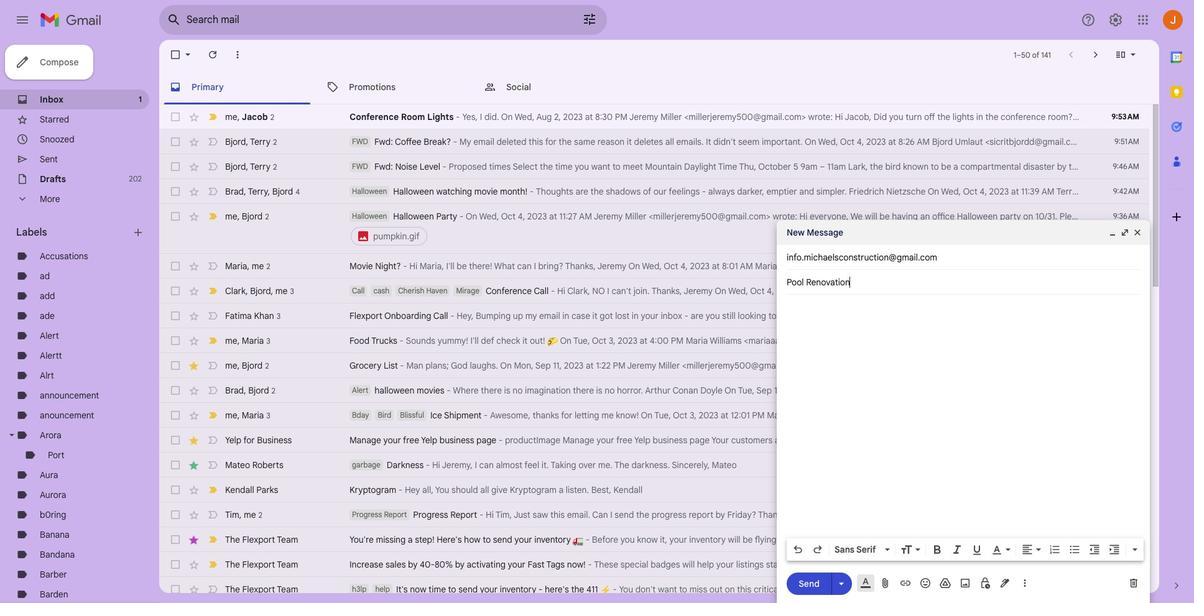 Task type: vqa. For each thing, say whether or not it's contained in the screenshot.
the left the Jeremy,
no



Task type: describe. For each thing, give the bounding box(es) containing it.
refresh image
[[207, 49, 219, 61]]

friday?
[[728, 510, 757, 521]]

0 vertical spatial <sicritbjordd@gmail.com>
[[986, 136, 1088, 147]]

this for break?
[[529, 136, 543, 147]]

bjord down the lights
[[933, 136, 953, 147]]

, for 15th 'row' from the bottom
[[237, 211, 240, 222]]

1 horizontal spatial we
[[989, 559, 1001, 571]]

1 vertical spatial has
[[1104, 410, 1118, 421]]

2 looking from the left
[[1094, 311, 1123, 322]]

onboarding
[[385, 311, 432, 322]]

page.
[[1035, 435, 1057, 446]]

be left the 'having'
[[880, 211, 890, 222]]

send inside button
[[799, 578, 820, 590]]

brad , bjord 2
[[225, 385, 276, 396]]

1 horizontal spatial our
[[858, 535, 872, 546]]

meet
[[623, 161, 643, 172]]

1 vertical spatial and
[[912, 311, 927, 322]]

delivery
[[874, 535, 905, 546]]

minimize image
[[1108, 228, 1118, 238]]

to left improve on the right bottom of page
[[769, 311, 777, 322]]

bold ‪(⌘b)‬ image
[[932, 544, 944, 556]]

1 no from the left
[[513, 385, 523, 396]]

insert photo image
[[960, 577, 972, 590]]

i left bring?
[[534, 261, 536, 272]]

9 row from the top
[[159, 329, 1167, 353]]

movies
[[417, 385, 445, 396]]

0 horizontal spatial tim
[[225, 509, 239, 521]]

9:46 am
[[1113, 162, 1140, 171]]

1 horizontal spatial just
[[1021, 261, 1037, 272]]

a up ideas at right
[[1194, 161, 1195, 172]]

, for 3rd 'row' from the top of the main content containing primary
[[246, 161, 248, 172]]

indent more ‪(⌘])‬ image
[[1109, 544, 1121, 556]]

on right did.
[[501, 111, 513, 123]]

on right 🌮 icon
[[560, 335, 572, 347]]

there, for don't
[[1055, 535, 1079, 546]]

if
[[986, 311, 991, 322]]

2 thanks from the left
[[1153, 410, 1179, 421]]

2 horizontal spatial on
[[1024, 211, 1034, 222]]

brad for terry
[[225, 186, 244, 197]]

4, down month!
[[518, 211, 525, 222]]

0 horizontal spatial i'll
[[446, 261, 455, 272]]

successfully
[[1104, 559, 1153, 571]]

your down activating
[[480, 584, 498, 596]]

undo ‪(⌘z)‬ image
[[792, 544, 805, 556]]

the down we've
[[1178, 161, 1191, 172]]

0 vertical spatial williams
[[780, 261, 812, 272]]

maria,
[[420, 261, 444, 272]]

movie
[[350, 261, 373, 272]]

maria down 12,
[[767, 410, 790, 421]]

0 horizontal spatial our
[[654, 186, 667, 197]]

redo ‪(⌘y)‬ image
[[812, 544, 825, 556]]

deleted
[[497, 136, 527, 147]]

hey left all,
[[405, 485, 420, 496]]

2 horizontal spatial time
[[1046, 584, 1064, 596]]

in right born at the top right of the page
[[1143, 286, 1150, 297]]

1 vertical spatial i'll
[[471, 335, 479, 347]]

banana
[[40, 530, 70, 541]]

almost
[[496, 460, 523, 471]]

thanks, right join.
[[652, 286, 682, 297]]

0 horizontal spatial umlaut
[[865, 286, 894, 297]]

0 vertical spatial has
[[1106, 161, 1120, 172]]

by right disaster
[[1058, 161, 1067, 172]]

the left 'same'
[[559, 136, 572, 147]]

progress inside progress report progress report - hi tim, just saw this email. can i send the progress report by friday? thanks, jeremy on sun, oct 1, 2023 at 7:00 am tim burton <timburton1006@gmail.com> wrote: hello jeremy, j
[[352, 510, 382, 520]]

2 vertical spatial and
[[806, 559, 821, 571]]

1 vertical spatial what
[[1053, 385, 1073, 396]]

, for 11th 'row' from the bottom of the main content containing primary
[[237, 335, 240, 346]]

roberts
[[252, 460, 284, 471]]

fwd: for fwd: coffee break?
[[375, 136, 393, 147]]

<timburton1006@gmail.com>
[[992, 510, 1108, 521]]

month!
[[500, 186, 528, 197]]

12:01
[[731, 410, 750, 421]]

5 row from the top
[[159, 204, 1195, 254]]

laughs.
[[470, 360, 498, 372]]

productimage
[[505, 435, 561, 446]]

cell for 'row' containing kendall parks
[[1105, 484, 1150, 497]]

2023 down lost
[[618, 335, 638, 347]]

the right "select"
[[540, 161, 553, 172]]

1 yelp from the left
[[225, 435, 242, 446]]

bjord up 'logistics'
[[843, 286, 863, 297]]

row containing clark
[[159, 279, 1195, 304]]

0 horizontal spatial it
[[523, 335, 528, 347]]

your left discard draft ‪(⌘⇧d)‬ image
[[1101, 584, 1118, 596]]

oct up lark,
[[841, 136, 855, 147]]

are right inbox
[[691, 311, 704, 322]]

critical
[[754, 584, 781, 596]]

jeremy right join.
[[684, 286, 713, 297]]

row containing tim
[[159, 503, 1195, 528]]

at left 8:30
[[585, 111, 593, 123]]

proposed
[[449, 161, 487, 172]]

older image
[[1090, 49, 1103, 61]]

your up fast
[[515, 535, 532, 546]]

row containing maria
[[159, 254, 1162, 279]]

fda,
[[1085, 161, 1103, 172]]

report inside progress report progress report - hi tim, just saw this email. can i send the progress report by friday? thanks, jeremy on sun, oct 1, 2023 at 7:00 am tim burton <timburton1006@gmail.com> wrote: hello jeremy, j
[[384, 510, 407, 520]]

1 horizontal spatial off
[[925, 111, 936, 123]]

bird
[[378, 411, 392, 420]]

0 horizontal spatial call
[[352, 286, 365, 296]]

promotions
[[349, 81, 396, 92]]

1 vertical spatial miller
[[625, 211, 647, 222]]

shipping
[[1121, 584, 1154, 596]]

your right claiming
[[997, 435, 1015, 446]]

wed, up –
[[819, 136, 839, 147]]

night?
[[375, 261, 401, 272]]

8:01
[[722, 261, 738, 272]]

thanks, up "clark,"
[[566, 261, 596, 272]]

you left were
[[1057, 311, 1071, 322]]

0 vertical spatial send
[[615, 510, 634, 521]]

3 the flexport team from the top
[[225, 584, 298, 596]]

0 vertical spatial it
[[627, 136, 632, 147]]

already
[[790, 435, 820, 446]]

2023 up improve on the right bottom of page
[[777, 286, 797, 297]]

clark
[[225, 285, 246, 297]]

bjord right clark
[[250, 285, 271, 297]]

movie
[[475, 186, 498, 197]]

the left bird
[[870, 161, 884, 172]]

sep left 12,
[[757, 385, 772, 396]]

promotions tab
[[317, 70, 474, 105]]

i right no on the top of the page
[[608, 286, 610, 297]]

tab list right just
[[1160, 40, 1195, 559]]

- up almost
[[499, 435, 503, 446]]

conference call - hi clark, no i can't join. thanks, jeremy on wed, oct 4, 2023 at 7:56 am bjord umlaut <sicritbjordd@gmail.com> wrote: no grand idea was ever born in a conferenc
[[486, 286, 1195, 297]]

2 is from the left
[[597, 385, 603, 396]]

1 horizontal spatial email
[[540, 311, 561, 322]]

, for 18th 'row' from the bottom of the main content containing primary
[[246, 136, 248, 147]]

me down the fatima
[[225, 335, 237, 346]]

your right getting at right bottom
[[842, 584, 859, 596]]

wrote: down operations
[[866, 335, 891, 347]]

alert halloween movies - where there is no imagination there is no horror. arthur conan doyle on tue, sep 12, 2023 at 2:50 pm brad klo <klobrad84@gmail.com> wrote: hey guys what are your favorite halloween mo
[[352, 385, 1195, 396]]

- right 🚛 image
[[586, 535, 590, 546]]

snoozed link
[[40, 134, 74, 145]]

yummy!
[[438, 335, 469, 347]]

hi left "clark,"
[[558, 286, 566, 297]]

jeremy up deletes
[[630, 111, 659, 123]]

business
[[257, 435, 292, 446]]

close image
[[1133, 228, 1143, 238]]

4, up flexport onboarding call - hey, bumping up my email in case it got lost in your inbox - are you still looking to improve your logistics operations and supply chain? if you found what you were looking for, just let me kno
[[767, 286, 775, 297]]

at left 8:01
[[712, 261, 720, 272]]

hi up all,
[[432, 460, 440, 471]]

the left 411
[[572, 584, 585, 596]]

2 vertical spatial <mariaaawilliams@gmail.com>
[[826, 410, 945, 421]]

inbox
[[40, 94, 63, 105]]

toggle confidential mode image
[[980, 577, 992, 590]]

fwd for fwd: coffee break?
[[352, 137, 368, 146]]

am right 7:00
[[932, 510, 945, 521]]

am right 11:39
[[1042, 186, 1055, 197]]

you down 'same'
[[575, 161, 589, 172]]

ad
[[40, 271, 50, 282]]

0 horizontal spatial everyone,
[[810, 211, 849, 222]]

conan
[[673, 385, 699, 396]]

your up me.
[[597, 435, 615, 446]]

1 mateo from the left
[[225, 460, 250, 471]]

there, for congratulations!
[[940, 584, 963, 596]]

cell for 'row' containing mateo roberts
[[1105, 459, 1150, 472]]

1 manage from the left
[[350, 435, 381, 446]]

bulleted list ‪(⌘⇧8)‬ image
[[1069, 544, 1082, 556]]

team for increase sales by 40-80% by activating your fast tags now!
[[277, 559, 298, 571]]

sep for sep 29
[[1117, 535, 1130, 545]]

- right the list
[[400, 360, 404, 372]]

1 horizontal spatial everyone,
[[980, 261, 1019, 272]]

bjord , terry 2 for fwd: coffee break?
[[225, 136, 277, 147]]

1 me , bjord 2 from the top
[[225, 211, 269, 222]]

fwd: for fwd: noise level
[[375, 161, 393, 172]]

on tue, oct 3, 2023 at 4:00 pm maria williams <mariaaawilliams@gmail.com> wrote: hey jeremy, i personally love a food truck called the taco zone truck.
[[558, 335, 1167, 347]]

0 horizontal spatial tue,
[[574, 335, 590, 347]]

flying
[[755, 535, 777, 546]]

jacob,
[[845, 111, 872, 123]]

your down the '7:56'
[[813, 311, 831, 322]]

up
[[1079, 435, 1090, 446]]

simpler.
[[817, 186, 847, 197]]

conference room lights - yes, i did. on wed, aug 2, 2023 at 8:30 pm jeremy miller <millerjeremy500@gmail.com> wrote: hi jacob, did you turn off the lights in the conference room? regards, jeremy
[[350, 111, 1141, 123]]

brad for bjord
[[225, 385, 244, 396]]

thanks, up the flying at right
[[759, 510, 789, 521]]

2 manage from the left
[[563, 435, 595, 446]]

before
[[592, 535, 619, 546]]

0 horizontal spatial begin
[[1076, 584, 1099, 596]]

0 vertical spatial all
[[666, 136, 674, 147]]

–
[[820, 161, 826, 172]]

toggle split pane mode image
[[1115, 49, 1128, 61]]

0 vertical spatial and
[[800, 186, 815, 197]]

you've
[[1077, 559, 1102, 571]]

terry,
[[843, 360, 865, 372]]

same
[[574, 136, 596, 147]]

0 vertical spatial 3,
[[609, 335, 616, 347]]

terry for halloween watching movie month!
[[248, 186, 268, 197]]

sent
[[40, 154, 58, 165]]

kno
[[1183, 311, 1195, 322]]

18 row from the top
[[159, 553, 1195, 577]]

2 horizontal spatial with
[[1159, 161, 1176, 172]]

cherish haven
[[398, 286, 448, 296]]

0 vertical spatial email
[[474, 136, 495, 147]]

1 horizontal spatial tim
[[946, 510, 961, 521]]

row containing yelp for business
[[159, 428, 1150, 453]]

ade
[[40, 311, 55, 322]]

you left still
[[706, 311, 720, 322]]

1 horizontal spatial report
[[451, 510, 478, 521]]

flexport_reverse_logo@2x
[[933, 535, 1043, 546]]

b0ring
[[40, 510, 66, 521]]

terry left turtle
[[1057, 186, 1078, 197]]

to right forget on the bottom right of the page
[[1130, 535, 1138, 546]]

please
[[1060, 211, 1086, 222]]

settings image
[[1109, 12, 1124, 27]]

haven
[[427, 286, 448, 296]]

in right step
[[803, 584, 810, 596]]

the flexport team for you're missing a step! here's how to send your inventory
[[225, 535, 298, 546]]

me left we've
[[1156, 136, 1168, 147]]

1 horizontal spatial umlaut
[[955, 136, 984, 147]]

here's
[[437, 535, 462, 546]]

1 page from the left
[[477, 435, 497, 446]]

conference for conference room lights - yes, i did. on wed, aug 2, 2023 at 8:30 pm jeremy miller <millerjeremy500@gmail.com> wrote: hi jacob, did you turn off the lights in the conference room? regards, jeremy
[[350, 111, 399, 123]]

compose
[[40, 57, 79, 68]]

1 row from the top
[[159, 105, 1150, 129]]

primary
[[192, 81, 224, 92]]

oct down conan
[[673, 410, 688, 421]]

1 vertical spatial 3,
[[690, 410, 697, 421]]

0 horizontal spatial will
[[683, 559, 695, 571]]

great
[[1025, 559, 1046, 571]]

0 horizontal spatial you
[[435, 485, 450, 496]]

0 horizontal spatial time
[[429, 584, 446, 596]]

hi left insert files using drive image
[[930, 584, 938, 596]]

don't
[[1081, 535, 1102, 546]]

0 horizontal spatial we
[[851, 211, 863, 222]]

miller for 8:30
[[661, 111, 682, 123]]

anouncement
[[40, 410, 94, 421]]

your up ice
[[1090, 385, 1108, 396]]

a left friendly
[[1073, 261, 1078, 272]]

pm right 1:22 on the bottom of page
[[613, 360, 626, 372]]

on right the know! at the bottom right
[[641, 410, 653, 421]]

sans serif option
[[833, 544, 883, 556]]

grocery
[[924, 360, 955, 372]]

1 vertical spatial williams
[[710, 335, 742, 347]]

khan
[[254, 310, 274, 321]]

2 it's from the left
[[1033, 584, 1044, 596]]

1 horizontal spatial tue,
[[655, 410, 671, 421]]

fwd fwd: coffee break? - my email deleted this for the same reason it deletes all emails. it didn't seem important. on wed, oct 4, 2023 at 8:26 am bjord umlaut <sicritbjordd@gmail.com> wrote: seems to me we've
[[352, 136, 1193, 147]]

<millerjeremy500@gmail.com> for 8:30
[[685, 111, 806, 123]]

1 vertical spatial it
[[593, 311, 598, 322]]

ever
[[1103, 286, 1120, 297]]

doyle
[[701, 385, 723, 396]]

your left inbox
[[641, 311, 659, 322]]

advanced search options image
[[577, 7, 602, 32]]

wed, up join.
[[642, 261, 662, 272]]

your left the shi
[[1165, 535, 1183, 546]]

1 vertical spatial out
[[710, 584, 723, 596]]

- right month!
[[530, 186, 534, 197]]

regards,
[[1076, 111, 1110, 123]]

Subject field
[[787, 276, 1141, 289]]

- right the shipment
[[484, 410, 488, 421]]

0 vertical spatial begin
[[1141, 535, 1163, 546]]

thu,
[[740, 161, 757, 172]]

attach files image
[[880, 577, 892, 590]]

9:36 am
[[1114, 212, 1140, 221]]

0 horizontal spatial all
[[481, 485, 489, 496]]

3 free from the left
[[1017, 435, 1033, 446]]

, for 10th 'row' from the top
[[237, 360, 240, 371]]

snoozed
[[40, 134, 74, 145]]

2 vertical spatial off
[[779, 535, 790, 546]]

8:01 am
[[1114, 261, 1140, 271]]

hey down operations
[[893, 335, 908, 347]]

0 vertical spatial what
[[1035, 311, 1054, 322]]

1 horizontal spatial time
[[556, 161, 573, 172]]

arora
[[40, 430, 62, 441]]

1 vertical spatial with
[[890, 435, 907, 446]]

1 vertical spatial help
[[375, 585, 390, 594]]

2 vertical spatial of
[[1080, 410, 1088, 421]]

1 vertical spatial on
[[822, 435, 832, 446]]

0 horizontal spatial on
[[725, 584, 735, 596]]

discard draft ‪(⌘⇧d)‬ image
[[1128, 577, 1141, 590]]

27
[[1132, 585, 1140, 594]]

3 yelp from the left
[[635, 435, 651, 446]]

these
[[594, 559, 619, 571]]

2023 right 12,
[[787, 385, 807, 396]]

0 vertical spatial will
[[865, 211, 878, 222]]

1 horizontal spatial help
[[697, 559, 715, 571]]

me down kendall parks
[[244, 509, 256, 521]]

let
[[1156, 311, 1166, 322]]

listings
[[737, 559, 764, 571]]

bandana
[[40, 549, 75, 561]]

- right party
[[460, 211, 464, 222]]

2 inside me , jacob 2
[[270, 112, 274, 122]]

0 horizontal spatial just
[[514, 510, 531, 521]]

0 horizontal spatial want
[[592, 161, 611, 172]]

insert files using drive image
[[940, 577, 952, 590]]

horror.
[[617, 385, 643, 396]]

by right 80%
[[455, 559, 465, 571]]

1 vertical spatial <sicritbjordd@gmail.com>
[[896, 286, 998, 297]]

primary tab
[[159, 70, 316, 105]]

parks
[[257, 485, 278, 496]]

3 down khan
[[267, 336, 271, 346]]

terry for fwd: coffee break?
[[250, 136, 271, 147]]

0 horizontal spatial with
[[840, 535, 856, 546]]

was
[[1085, 286, 1100, 297]]

i left personally
[[943, 335, 945, 347]]

more send options image
[[836, 578, 848, 590]]

wrote: down jer
[[988, 385, 1013, 396]]

numbered list ‪(⌘⇧7)‬ image
[[1049, 544, 1062, 556]]

halloween inside halloween halloween party - on wed, oct 4, 2023 at 11:27 am jeremy miller <millerjeremy500@gmail.com> wrote: hi everyone, we will be having an office halloween party on 10/31. please submit your costume ideas
[[352, 212, 387, 221]]

hi left "tim,"
[[486, 510, 494, 521]]

3 inside fatima khan 3
[[277, 311, 281, 321]]

at left 11:39
[[1012, 186, 1020, 197]]

Message Body text field
[[787, 301, 1141, 535]]

jeremy up horror.
[[628, 360, 657, 372]]

oct down movie night? - hi maria, i'll be there! what can i bring? thanks, jeremy on wed, oct 4, 2023 at 8:01 am maria williams <mariaaawilliams@gmail.com> wrote: hey everyone, just sending a friendly invitation for
[[751, 286, 765, 297]]

0 horizontal spatial now
[[410, 584, 427, 596]]

me left jacob
[[225, 111, 237, 122]]

1 horizontal spatial send
[[493, 535, 513, 546]]

me.
[[598, 460, 613, 471]]

now!
[[567, 559, 586, 571]]

1 horizontal spatial call
[[434, 311, 448, 322]]

0 horizontal spatial can
[[480, 460, 494, 471]]

labels heading
[[16, 227, 132, 239]]

wrote: left 9:51 am
[[1090, 136, 1115, 147]]

the left the shadows
[[591, 186, 604, 197]]

in left case
[[563, 311, 570, 322]]

nietzsche
[[887, 186, 926, 197]]

1 vertical spatial this
[[551, 510, 565, 521]]

supply
[[929, 311, 955, 322]]

on up still
[[715, 286, 727, 297]]

fwd for fwd: noise level
[[352, 162, 368, 171]]

know!
[[616, 410, 639, 421]]

inbox link
[[40, 94, 63, 105]]

row containing kendall parks
[[159, 478, 1150, 503]]



Task type: locate. For each thing, give the bounding box(es) containing it.
4 row from the top
[[159, 179, 1195, 204]]

now
[[932, 435, 948, 446], [410, 584, 427, 596]]

sun,
[[835, 510, 853, 521]]

yelp for business
[[225, 435, 292, 446]]

2 horizontal spatial off
[[1146, 161, 1157, 172]]

1 vertical spatial alert
[[352, 386, 369, 395]]

underline ‪(⌘u)‬ image
[[971, 545, 984, 557]]

0 horizontal spatial send
[[459, 584, 478, 596]]

are right thoughts on the left top of page
[[576, 186, 589, 197]]

increase
[[350, 559, 384, 571]]

- right darkness
[[426, 460, 430, 471]]

halloween inside halloween halloween watching movie month! - thoughts are the shadows of our feelings - always darker, emptier and simpler. friedrich nietzsche on wed, oct 4, 2023 at 11:39 am terry turtle <terryturtle85@gmail.c
[[352, 187, 387, 196]]

row
[[159, 105, 1150, 129], [159, 129, 1193, 154], [159, 154, 1195, 179], [159, 179, 1195, 204], [159, 204, 1195, 254], [159, 254, 1162, 279], [159, 279, 1195, 304], [159, 304, 1195, 329], [159, 329, 1167, 353], [159, 353, 1150, 378], [159, 378, 1195, 403], [159, 403, 1195, 428], [159, 428, 1150, 453], [159, 453, 1150, 478], [159, 478, 1150, 503], [159, 503, 1195, 528], [159, 528, 1195, 553], [159, 553, 1195, 577], [159, 577, 1195, 602]]

wrote: up subject field
[[936, 261, 960, 272]]

-
[[456, 111, 460, 123], [453, 136, 457, 147], [443, 161, 447, 172], [530, 186, 534, 197], [702, 186, 706, 197], [460, 211, 464, 222], [403, 261, 407, 272], [551, 286, 555, 297], [451, 311, 455, 322], [685, 311, 689, 322], [400, 335, 404, 347], [400, 360, 404, 372], [447, 385, 451, 396], [484, 410, 488, 421], [499, 435, 503, 446], [426, 460, 430, 471], [399, 485, 403, 496], [480, 510, 484, 521], [586, 535, 590, 546], [588, 559, 592, 571], [1071, 559, 1075, 571], [539, 584, 543, 596], [613, 584, 617, 596]]

2 mateo from the left
[[712, 460, 737, 471]]

insert link ‪(⌘k)‬ image
[[900, 577, 912, 590]]

2 vertical spatial the flexport team
[[225, 584, 298, 596]]

2 horizontal spatial free
[[1017, 435, 1033, 446]]

everyone, up subject field
[[980, 261, 1019, 272]]

2023 right 11,
[[564, 360, 584, 372]]

kendall right best,
[[614, 485, 643, 496]]

2 vertical spatial with
[[840, 535, 856, 546]]

lights
[[953, 111, 975, 123]]

main content containing primary
[[159, 40, 1195, 604]]

2 vertical spatial tue,
[[655, 410, 671, 421]]

cell for 'row' containing yelp for business
[[1105, 434, 1150, 447]]

1 horizontal spatial can
[[517, 261, 532, 272]]

cell for 'row' containing fatima khan
[[1105, 310, 1150, 322]]

1 vertical spatial just
[[514, 510, 531, 521]]

want
[[592, 161, 611, 172], [658, 584, 677, 596]]

cell for 'row' containing tim
[[1105, 509, 1150, 521]]

pm right 4:00
[[671, 335, 684, 347]]

0 vertical spatial 1
[[1014, 50, 1017, 59]]

this right "deleted"
[[529, 136, 543, 147]]

am right the '7:56'
[[827, 286, 840, 297]]

oct down compartmental
[[964, 186, 978, 197]]

cell containing halloween party
[[350, 210, 1195, 248]]

1 vertical spatial team
[[277, 559, 298, 571]]

1 for 1
[[139, 95, 142, 104]]

terry down jacob
[[250, 136, 271, 147]]

sep for sep 27
[[1117, 585, 1130, 594]]

wed,
[[515, 111, 535, 123], [819, 136, 839, 147], [942, 186, 962, 197], [479, 211, 499, 222], [642, 261, 662, 272], [729, 286, 749, 297]]

1 there from the left
[[481, 385, 502, 396]]

1 horizontal spatial page
[[690, 435, 710, 446]]

formatting options toolbar
[[787, 539, 1144, 561]]

tab list
[[1160, 40, 1195, 559], [159, 70, 1160, 105]]

alert up bday
[[352, 386, 369, 395]]

1 looking from the left
[[738, 311, 767, 322]]

williams down still
[[710, 335, 742, 347]]

how
[[464, 535, 481, 546]]

1 the flexport team from the top
[[225, 535, 298, 546]]

burton
[[963, 510, 990, 521]]

411
[[587, 584, 598, 596]]

main menu image
[[15, 12, 30, 27]]

1 thanks from the left
[[533, 410, 559, 421]]

at left 7:00
[[901, 510, 909, 521]]

alrt link
[[40, 370, 54, 381]]

me up clark , bjord , me 3
[[252, 260, 264, 272]]

2 kryptogram from the left
[[510, 485, 557, 496]]

more formatting options image
[[1129, 544, 1142, 556]]

,
[[237, 111, 240, 122], [246, 136, 248, 147], [246, 161, 248, 172], [244, 186, 246, 197], [268, 186, 270, 197], [237, 211, 240, 222], [247, 260, 250, 272], [246, 285, 248, 297], [271, 285, 273, 297], [237, 335, 240, 346], [237, 360, 240, 371], [244, 385, 246, 396], [237, 410, 240, 421], [239, 509, 242, 521], [985, 559, 987, 571]]

alert for alert halloween movies - where there is no imagination there is no horror. arthur conan doyle on tue, sep 12, 2023 at 2:50 pm brad klo <klobrad84@gmail.com> wrote: hey guys what are your favorite halloween mo
[[352, 386, 369, 395]]

miller for 1:22
[[659, 360, 680, 372]]

2 horizontal spatial will
[[865, 211, 878, 222]]

yelp up mateo roberts
[[225, 435, 242, 446]]

off
[[925, 111, 936, 123], [1146, 161, 1157, 172], [779, 535, 790, 546]]

no down mon,
[[513, 385, 523, 396]]

2 free from the left
[[617, 435, 633, 446]]

a left conferenc
[[1152, 286, 1157, 297]]

fwd: left coffee
[[375, 136, 393, 147]]

1 is from the left
[[504, 385, 511, 396]]

join.
[[634, 286, 650, 297]]

2 inside brad , bjord 2
[[272, 386, 276, 395]]

1 vertical spatial 1
[[139, 95, 142, 104]]

1 inside labels navigation
[[139, 95, 142, 104]]

1 halloween from the left
[[375, 385, 415, 396]]

Search mail text field
[[187, 14, 548, 26]]

None checkbox
[[169, 111, 182, 123], [169, 185, 182, 198], [169, 210, 182, 223], [169, 285, 182, 297], [169, 310, 182, 322], [169, 360, 182, 372], [169, 385, 182, 397], [169, 434, 182, 447], [169, 459, 182, 472], [169, 534, 182, 546], [169, 111, 182, 123], [169, 185, 182, 198], [169, 210, 182, 223], [169, 285, 182, 297], [169, 310, 182, 322], [169, 360, 182, 372], [169, 385, 182, 397], [169, 434, 182, 447], [169, 459, 182, 472], [169, 534, 182, 546]]

am right 8:26
[[917, 136, 930, 147]]

2 page from the left
[[690, 435, 710, 446]]

0 horizontal spatial help
[[375, 585, 390, 594]]

1 horizontal spatial now
[[932, 435, 948, 446]]

cell for 11th 'row' from the bottom of the main content containing primary
[[1105, 335, 1150, 347]]

terry for fwd: noise level
[[250, 161, 271, 172]]

business up darkness.
[[653, 435, 688, 446]]

1 horizontal spatial conference
[[486, 286, 532, 297]]

kryptogram
[[350, 485, 397, 496], [510, 485, 557, 496]]

2 bjord , terry 2 from the top
[[225, 161, 277, 172]]

aurora link
[[40, 490, 66, 501]]

None search field
[[159, 5, 607, 35]]

bjord , terry 2 for fwd: noise level
[[225, 161, 277, 172]]

indent less ‪(⌘[)‬ image
[[1089, 544, 1101, 556]]

more image
[[231, 49, 244, 61]]

1 horizontal spatial it's
[[1033, 584, 1044, 596]]

gmail image
[[40, 7, 108, 32]]

, for 'row' containing clark
[[246, 285, 248, 297]]

pm right 2:50 at the right of page
[[839, 385, 851, 396]]

bjord down brad , terry , bjord 4
[[242, 211, 263, 222]]

progress
[[413, 510, 448, 521], [352, 510, 382, 520]]

3 team from the top
[[277, 584, 298, 596]]

2 horizontal spatial this
[[738, 584, 752, 596]]

be
[[942, 161, 952, 172], [880, 211, 890, 222], [457, 261, 467, 272], [743, 535, 753, 546]]

tab list containing primary
[[159, 70, 1160, 105]]

, for 11th 'row'
[[244, 385, 246, 396]]

italic ‪(⌘i)‬ image
[[951, 544, 964, 556]]

- right trucks
[[400, 335, 404, 347]]

this for want
[[738, 584, 752, 596]]

sign
[[1059, 435, 1077, 446]]

1 horizontal spatial halloween
[[1142, 385, 1182, 396]]

level
[[420, 161, 441, 172]]

blissful
[[400, 411, 424, 420]]

1 horizontal spatial a
[[922, 584, 927, 596]]

sep for sep 28
[[1117, 560, 1130, 569]]

13 row from the top
[[159, 428, 1150, 453]]

1 for 1 50 of 141
[[1014, 50, 1017, 59]]

connected
[[1155, 559, 1195, 571]]

16 row from the top
[[159, 503, 1195, 528]]

report down should
[[451, 510, 478, 521]]

0 horizontal spatial 3,
[[609, 335, 616, 347]]

1 horizontal spatial out
[[791, 559, 804, 571]]

you left know
[[621, 535, 635, 546]]

alert inside alert halloween movies - where there is no imagination there is no horror. arthur conan doyle on tue, sep 12, 2023 at 2:50 pm brad klo <klobrad84@gmail.com> wrote: hey guys what are your favorite halloween mo
[[352, 386, 369, 395]]

0 vertical spatial me , bjord 2
[[225, 211, 269, 222]]

ade link
[[40, 311, 55, 322]]

the left "taco"
[[1085, 335, 1098, 347]]

time down 80%
[[429, 584, 446, 596]]

2 inside tim , me 2
[[259, 511, 263, 520]]

2 fwd: from the top
[[375, 161, 393, 172]]

0 horizontal spatial manage
[[350, 435, 381, 446]]

0 vertical spatial <millerjeremy500@gmail.com>
[[685, 111, 806, 123]]

to right seems on the right top of the page
[[1146, 136, 1154, 147]]

11 row from the top
[[159, 378, 1195, 403]]

conference for conference call - hi clark, no i can't join. thanks, jeremy on wed, oct 4, 2023 at 7:56 am bjord umlaut <sicritbjordd@gmail.com> wrote: no grand idea was ever born in a conferenc
[[486, 286, 532, 297]]

h3lp
[[352, 585, 367, 594]]

- right now!
[[588, 559, 592, 571]]

alert inside labels navigation
[[40, 330, 59, 342]]

row containing fatima khan
[[159, 304, 1195, 329]]

2 inside maria , me 2
[[267, 262, 271, 271]]

1 horizontal spatial it
[[593, 311, 598, 322]]

halloween halloween watching movie month! - thoughts are the shadows of our feelings - always darker, emptier and simpler. friedrich nietzsche on wed, oct 4, 2023 at 11:39 am terry turtle <terryturtle85@gmail.c
[[352, 186, 1195, 197]]

halloween halloween party - on wed, oct 4, 2023 at 11:27 am jeremy miller <millerjeremy500@gmail.com> wrote: hi everyone, we will be having an office halloween party on 10/31. please submit your costume ideas
[[352, 211, 1195, 222]]

everyone, up the message
[[810, 211, 849, 222]]

oct down month!
[[501, 211, 516, 222]]

cell for 11th 'row'
[[1105, 385, 1150, 397]]

17 row from the top
[[159, 528, 1195, 553]]

1 me , maria 3 from the top
[[225, 335, 271, 346]]

room?
[[1049, 111, 1073, 123]]

on left mon,
[[500, 360, 512, 372]]

to left us on the bottom right of the page
[[900, 584, 908, 596]]

0 horizontal spatial no
[[513, 385, 523, 396]]

it,
[[660, 535, 668, 546]]

at left 2:50 at the right of page
[[809, 385, 817, 396]]

28
[[1132, 560, 1140, 569]]

1 horizontal spatial will
[[728, 535, 741, 546]]

list.
[[957, 360, 971, 372]]

you right all,
[[435, 485, 450, 496]]

6 row from the top
[[159, 254, 1162, 279]]

me , maria 3 for 11th 'row' from the bottom of the main content containing primary
[[225, 335, 271, 346]]

tim
[[225, 509, 239, 521], [946, 510, 961, 521]]

0 vertical spatial this
[[529, 136, 543, 147]]

1 business from the left
[[440, 435, 475, 446]]

the up know
[[637, 510, 650, 521]]

0 vertical spatial of
[[1033, 50, 1040, 59]]

alert for alert
[[40, 330, 59, 342]]

announcement link
[[40, 390, 99, 401]]

all
[[666, 136, 674, 147], [481, 485, 489, 496]]

2 vertical spatial on
[[725, 584, 735, 596]]

🌮 image
[[548, 337, 558, 347]]

row up the mountain
[[159, 129, 1193, 154]]

yelp
[[225, 435, 242, 446], [421, 435, 438, 446], [635, 435, 651, 446]]

1 vertical spatial of
[[643, 186, 652, 197]]

thanks
[[533, 410, 559, 421], [1153, 410, 1179, 421]]

1 horizontal spatial you
[[619, 584, 634, 596]]

emptier
[[767, 186, 798, 197]]

there
[[481, 385, 502, 396], [573, 385, 594, 396]]

- right ⚡ image
[[613, 584, 617, 596]]

- right night?
[[403, 261, 407, 272]]

2 the flexport team from the top
[[225, 559, 298, 571]]

i
[[480, 111, 482, 123], [534, 261, 536, 272], [608, 286, 610, 297], [943, 335, 945, 347], [475, 460, 477, 471], [611, 510, 613, 521]]

williams up the '7:56'
[[780, 261, 812, 272]]

1 vertical spatial bjord , terry 2
[[225, 161, 277, 172]]

progress up you're
[[352, 510, 382, 520]]

1 horizontal spatial progress
[[413, 510, 448, 521]]

a left dear
[[916, 559, 922, 571]]

1 vertical spatial want
[[658, 584, 677, 596]]

1 vertical spatial a
[[922, 584, 927, 596]]

row containing mateo roberts
[[159, 453, 1150, 478]]

check
[[497, 335, 521, 347]]

2 there from the left
[[573, 385, 594, 396]]

None checkbox
[[169, 49, 182, 61], [169, 136, 182, 148], [169, 161, 182, 173], [169, 260, 182, 273], [169, 335, 182, 347], [169, 409, 182, 422], [169, 484, 182, 497], [169, 509, 182, 521], [169, 559, 182, 571], [169, 584, 182, 596], [169, 49, 182, 61], [169, 136, 182, 148], [169, 161, 182, 173], [169, 260, 182, 273], [169, 335, 182, 347], [169, 409, 182, 422], [169, 484, 182, 497], [169, 509, 182, 521], [169, 559, 182, 571], [169, 584, 182, 596]]

0 horizontal spatial send
[[799, 578, 820, 590]]

me , bjord 2 down brad , terry , bjord 4
[[225, 211, 269, 222]]

made
[[1122, 161, 1144, 172]]

there!
[[469, 261, 493, 272]]

time
[[556, 161, 573, 172], [429, 584, 446, 596], [1046, 584, 1064, 596]]

0 horizontal spatial of
[[643, 186, 652, 197]]

connect
[[854, 435, 888, 446]]

0 horizontal spatial thanks
[[533, 410, 559, 421]]

1 vertical spatial off
[[1146, 161, 1157, 172]]

15 row from the top
[[159, 478, 1150, 503]]

1 fwd from the top
[[352, 137, 368, 146]]

mateo roberts
[[225, 460, 284, 471]]

team for you're missing a step! here's how to send your inventory
[[277, 535, 298, 546]]

1 vertical spatial everyone,
[[980, 261, 1019, 272]]

new message dialog
[[777, 220, 1151, 604]]

me , maria 3 down fatima khan 3
[[225, 335, 271, 346]]

jeremy up can't
[[598, 261, 627, 272]]

1 horizontal spatial is
[[597, 385, 603, 396]]

1:22
[[596, 360, 611, 372]]

hi inside cell
[[800, 211, 808, 222]]

1 vertical spatial now
[[410, 584, 427, 596]]

row down conan
[[159, 403, 1195, 428]]

yelp.
[[834, 435, 852, 446]]

bjord
[[225, 136, 246, 147], [933, 136, 953, 147], [225, 161, 246, 172], [272, 186, 293, 197], [242, 211, 263, 222], [250, 285, 271, 297], [843, 286, 863, 297], [242, 360, 263, 371], [248, 385, 269, 396]]

reason
[[598, 136, 625, 147]]

support image
[[1082, 12, 1096, 27]]

idea
[[1066, 286, 1083, 297]]

wrote: left "jacob,"
[[809, 111, 833, 123]]

be left there!
[[457, 261, 467, 272]]

halloween left mo
[[1142, 385, 1182, 396]]

, for 16th 'row' from the bottom of the main content containing primary
[[244, 186, 246, 197]]

19 row from the top
[[159, 577, 1195, 602]]

kryptogram - hey all, you should all give kryptogram a listen. best, kendall
[[350, 485, 643, 496]]

insert emoji ‪(⌘⇧2)‬ image
[[920, 577, 932, 590]]

new message
[[787, 227, 844, 238]]

hey left "guys"
[[1015, 385, 1030, 396]]

1 horizontal spatial i'll
[[471, 335, 479, 347]]

barden
[[40, 589, 68, 601]]

1 kendall from the left
[[225, 485, 254, 496]]

8 row from the top
[[159, 304, 1195, 329]]

1 horizontal spatial on
[[822, 435, 832, 446]]

getting
[[812, 584, 840, 596]]

2 halloween from the left
[[1142, 385, 1182, 396]]

drafts
[[40, 174, 66, 185]]

food
[[350, 335, 370, 347]]

step!
[[415, 535, 435, 546]]

0 vertical spatial a
[[916, 559, 922, 571]]

, for 'row' containing maria
[[247, 260, 250, 272]]

0 vertical spatial we
[[851, 211, 863, 222]]

sep 28
[[1117, 560, 1140, 569]]

0 horizontal spatial kendall
[[225, 485, 254, 496]]

7:56 am
[[1114, 286, 1140, 296]]

fwd inside fwd fwd: coffee break? - my email deleted this for the same reason it deletes all emails. it didn't seem important. on wed, oct 4, 2023 at 8:26 am bjord umlaut <sicritbjordd@gmail.com> wrote: seems to me we've
[[352, 137, 368, 146]]

invitation
[[1112, 261, 1148, 272]]

a right us on the bottom right of the page
[[922, 584, 927, 596]]

pop out image
[[1121, 228, 1131, 238]]

- left the 'yes,'
[[456, 111, 460, 123]]

on inside cell
[[466, 211, 478, 222]]

sounds
[[406, 335, 436, 347]]

3, down the got
[[609, 335, 616, 347]]

the flexport team for increase sales by 40-80% by activating your fast tags now!
[[225, 559, 298, 571]]

at left 1:22 on the bottom of page
[[586, 360, 594, 372]]

1 horizontal spatial all
[[666, 136, 674, 147]]

hey up subject field
[[963, 261, 978, 272]]

brad , terry , bjord 4
[[225, 186, 300, 197]]

search mail image
[[163, 9, 185, 31]]

1 vertical spatial send
[[799, 578, 820, 590]]

ideas
[[1174, 211, 1195, 222]]

0 horizontal spatial yelp
[[225, 435, 242, 446]]

bjord up brad , terry , bjord 4
[[225, 161, 246, 172]]

what
[[494, 261, 515, 272]]

time down news
[[1046, 584, 1064, 596]]

can
[[517, 261, 532, 272], [480, 460, 494, 471]]

4, down "jacob,"
[[857, 136, 865, 147]]

<millerjeremy500@gmail.com> up seem
[[685, 111, 806, 123]]

me , maria 3 for 12th 'row' from the top of the main content containing primary
[[225, 410, 271, 421]]

1 vertical spatial tue,
[[738, 385, 755, 396]]

call down bring?
[[534, 286, 549, 297]]

7 row from the top
[[159, 279, 1195, 304]]

2 no from the left
[[605, 385, 615, 396]]

and left supply
[[912, 311, 927, 322]]

sep 29
[[1117, 535, 1140, 545]]

2 fwd from the top
[[352, 162, 368, 171]]

3 row from the top
[[159, 154, 1195, 179]]

row up the it,
[[159, 503, 1195, 528]]

1 team from the top
[[277, 535, 298, 546]]

3 inside clark , bjord , me 3
[[290, 287, 294, 296]]

main content
[[159, 40, 1195, 604]]

cell for 12th 'row' from the top of the main content containing primary
[[1105, 409, 1150, 422]]

2 me , bjord 2 from the top
[[225, 360, 269, 371]]

thanks,
[[566, 261, 596, 272], [652, 286, 682, 297], [973, 360, 1003, 372], [759, 510, 789, 521]]

1 vertical spatial will
[[728, 535, 741, 546]]

0 vertical spatial there,
[[1055, 535, 1079, 546]]

call left hey, on the bottom of page
[[434, 311, 448, 322]]

2 horizontal spatial call
[[534, 286, 549, 297]]

, for 'row' containing tim
[[239, 509, 242, 521]]

send right "can"
[[615, 510, 634, 521]]

2 yelp from the left
[[421, 435, 438, 446]]

0 horizontal spatial off
[[779, 535, 790, 546]]

1 horizontal spatial free
[[617, 435, 633, 446]]

lights
[[428, 111, 454, 123]]

at left 8:26
[[889, 136, 897, 147]]

social tab
[[474, 70, 631, 105]]

2 business from the left
[[653, 435, 688, 446]]

0 vertical spatial can
[[517, 261, 532, 272]]

1 horizontal spatial yelp
[[421, 435, 438, 446]]

8:30
[[596, 111, 613, 123]]

0 horizontal spatial business
[[440, 435, 475, 446]]

lark,
[[849, 161, 868, 172]]

<millerjeremy500@gmail.com> inside cell
[[649, 211, 771, 222]]

- right inbox
[[685, 311, 689, 322]]

, for 12th 'row' from the top of the main content containing primary
[[237, 410, 240, 421]]

4:00
[[650, 335, 669, 347]]

0 vertical spatial send
[[867, 360, 888, 372]]

fwd fwd: noise level - proposed times select the time you want to meet mountain daylight time thu, october 5 9am – 11am lark, the bird known to be a compartmental disaster by the fda, has made off with the a
[[352, 161, 1195, 172]]

to right known
[[931, 161, 939, 172]]

0 vertical spatial <mariaaawilliams@gmail.com>
[[814, 261, 934, 272]]

🚛 image
[[573, 536, 584, 546]]

me right terry,
[[890, 360, 902, 372]]

0 vertical spatial bjord , terry 2
[[225, 136, 277, 147]]

fwd inside fwd fwd: noise level - proposed times select the time you want to meet mountain daylight time thu, october 5 9am – 11am lark, the bird known to be a compartmental disaster by the fda, has made off with the a
[[352, 162, 368, 171]]

tue,
[[574, 335, 590, 347], [738, 385, 755, 396], [655, 410, 671, 421]]

it.
[[542, 460, 549, 471]]

cell for 10th 'row' from the top
[[1105, 360, 1150, 372]]

2
[[270, 112, 274, 122], [273, 137, 277, 147], [273, 162, 277, 171], [265, 212, 269, 221], [267, 262, 271, 271], [265, 361, 269, 371], [272, 386, 276, 395], [259, 511, 263, 520]]

1 horizontal spatial manage
[[563, 435, 595, 446]]

bjord down me , jacob 2
[[225, 136, 246, 147]]

2 team from the top
[[277, 559, 298, 571]]

thanks left t on the right bottom of page
[[1153, 410, 1179, 421]]

2 vertical spatial send
[[459, 584, 478, 596]]

1 vertical spatial fwd
[[352, 162, 368, 171]]

off right made
[[1146, 161, 1157, 172]]

29
[[1132, 535, 1140, 545]]

, for 19th 'row' from the bottom of the main content containing primary
[[237, 111, 240, 122]]

2 row from the top
[[159, 129, 1193, 154]]

1 it's from the left
[[396, 584, 408, 596]]

we down friedrich
[[851, 211, 863, 222]]

1 vertical spatial conference
[[486, 286, 532, 297]]

<millerjeremy500@gmail.com> for 1:22
[[683, 360, 804, 372]]

b0ring link
[[40, 510, 66, 521]]

1 free from the left
[[403, 435, 419, 446]]

1 fwd: from the top
[[375, 136, 393, 147]]

it's now time to send your inventory - here's the 411
[[396, 584, 601, 596]]

labels navigation
[[0, 40, 159, 604]]

inventory up 'tags'
[[535, 535, 571, 546]]

tim down kendall parks
[[225, 509, 239, 521]]

inventory down fast
[[500, 584, 537, 596]]

2 me , maria 3 from the top
[[225, 410, 271, 421]]

1 horizontal spatial want
[[658, 584, 677, 596]]

your left listings
[[717, 559, 734, 571]]

by
[[1058, 161, 1067, 172], [950, 435, 960, 446], [716, 510, 726, 521], [408, 559, 418, 571], [455, 559, 465, 571]]

3 right clark
[[290, 287, 294, 296]]

1 bjord , terry 2 from the top
[[225, 136, 277, 147]]

insert signature image
[[999, 577, 1012, 590]]

serif
[[857, 545, 876, 556]]

more options image
[[1022, 577, 1029, 590]]

12 row from the top
[[159, 403, 1195, 428]]

2 vertical spatial williams
[[791, 410, 823, 421]]

of left ice
[[1080, 410, 1088, 421]]

1 vertical spatial <mariaaawilliams@gmail.com>
[[744, 335, 864, 347]]

the
[[1024, 410, 1039, 421], [615, 460, 630, 471], [225, 535, 240, 546], [225, 559, 240, 571], [225, 584, 240, 596]]

0 vertical spatial off
[[925, 111, 936, 123]]

on up an
[[928, 186, 940, 197]]

everyone,
[[810, 211, 849, 222], [980, 261, 1019, 272]]

jeremy, left j
[[1159, 510, 1189, 521]]

0 vertical spatial out
[[791, 559, 804, 571]]

hi down "<timburton1006@gmail.com>"
[[1045, 535, 1053, 546]]

accusations
[[40, 251, 88, 262]]

increase sales by 40-80% by activating your fast tags now! - these special badges will help your listings stand out and attract more shoppers. a dear merchant , we have great news - you've successfully connected
[[350, 559, 1195, 571]]

the left the lights
[[938, 111, 951, 123]]

2 kendall from the left
[[614, 485, 643, 496]]

list
[[384, 360, 398, 372]]

aug
[[537, 111, 552, 123]]

2 vertical spatial it
[[523, 335, 528, 347]]

row up progress in the right bottom of the page
[[159, 453, 1150, 478]]

send inside 'row'
[[867, 360, 888, 372]]

sep left the "28"
[[1117, 560, 1130, 569]]

me right 'let'
[[1169, 311, 1181, 322]]

progress
[[652, 510, 687, 521]]

free down the know! at the bottom right
[[617, 435, 633, 446]]

forget
[[1104, 535, 1128, 546]]

to down 80%
[[448, 584, 456, 596]]

bjord , terry 2 down me , jacob 2
[[225, 136, 277, 147]]

⚡ image
[[601, 586, 611, 596]]

1 horizontal spatial kendall
[[614, 485, 643, 496]]

cell
[[350, 210, 1195, 248], [1105, 310, 1150, 322], [1105, 335, 1150, 347], [1105, 360, 1150, 372], [1105, 385, 1150, 397], [1105, 409, 1150, 422], [1105, 434, 1150, 447], [1105, 459, 1150, 472], [1105, 484, 1150, 497], [1105, 509, 1150, 521]]

2 vertical spatial will
[[683, 559, 695, 571]]

jeremy, up claiming
[[991, 410, 1022, 421]]

1 kryptogram from the left
[[350, 485, 397, 496]]

0 vertical spatial just
[[1021, 261, 1037, 272]]

it's
[[396, 584, 408, 596], [1033, 584, 1044, 596]]

1 inside main content
[[1014, 50, 1017, 59]]

10 row from the top
[[159, 353, 1150, 378]]

jacob
[[242, 111, 268, 122]]

1 horizontal spatial send
[[867, 360, 888, 372]]

is up awesome,
[[504, 385, 511, 396]]

14 row from the top
[[159, 453, 1150, 478]]



